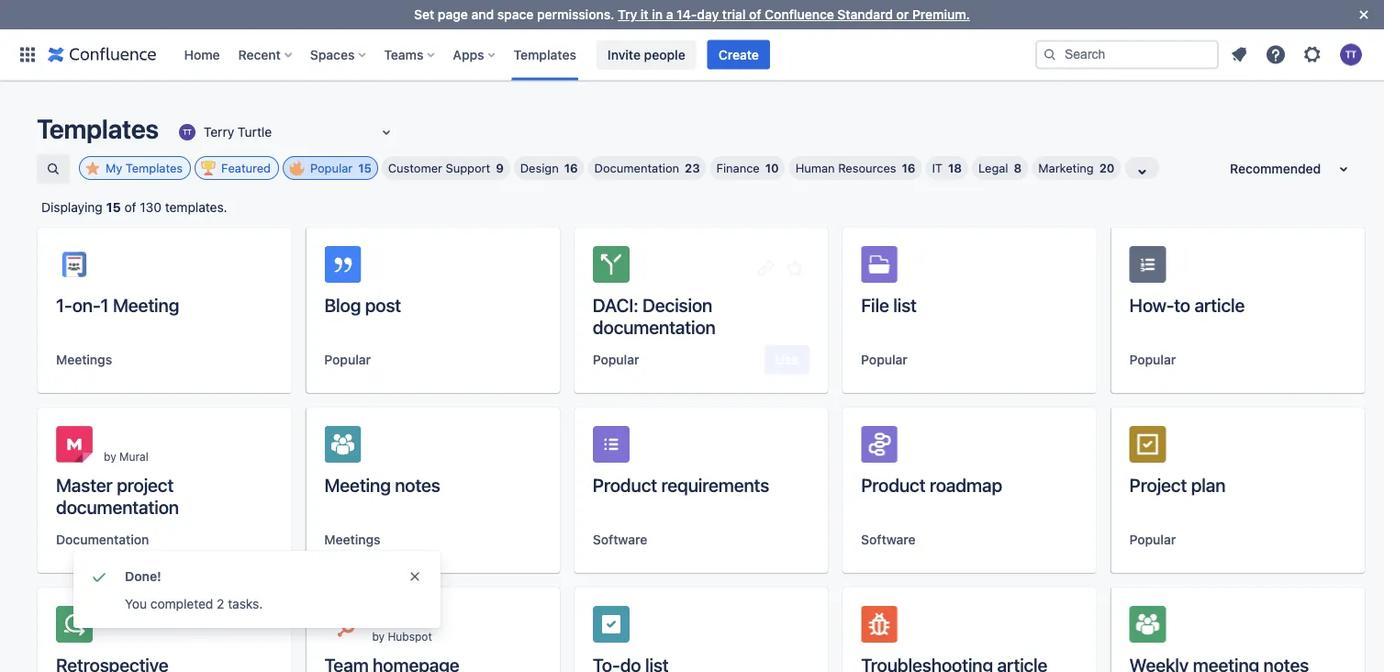 Task type: vqa. For each thing, say whether or not it's contained in the screenshot.
'More' icon
no



Task type: describe. For each thing, give the bounding box(es) containing it.
popular for file list
[[861, 352, 908, 367]]

teams
[[384, 47, 424, 62]]

software button for product roadmap
[[861, 531, 916, 549]]

templates inside my templates button
[[126, 161, 183, 175]]

marketing 20
[[1039, 161, 1115, 175]]

software for product roadmap
[[861, 532, 916, 547]]

human
[[796, 161, 835, 175]]

help icon image
[[1265, 44, 1287, 66]]

recommended button
[[1219, 154, 1366, 184]]

popular button down daci:
[[593, 351, 640, 369]]

trial
[[723, 7, 746, 22]]

terry
[[204, 125, 234, 140]]

share link image for project plan
[[1292, 437, 1314, 459]]

try it in a 14-day trial of confluence standard or premium. link
[[618, 7, 970, 22]]

banner containing home
[[0, 29, 1385, 81]]

featured
[[221, 161, 271, 175]]

turtle
[[238, 125, 272, 140]]

1 vertical spatial of
[[124, 200, 136, 215]]

terry turtle
[[204, 125, 272, 140]]

apps button
[[448, 40, 503, 69]]

project
[[117, 474, 174, 495]]

meeting notes
[[325, 474, 441, 495]]

open image
[[375, 121, 398, 143]]

legal 8
[[979, 161, 1022, 175]]

more categories image
[[1132, 161, 1154, 183]]

blog post
[[325, 294, 401, 315]]

1-
[[56, 294, 72, 315]]

it
[[932, 161, 943, 175]]

set
[[414, 7, 435, 22]]

space
[[497, 7, 534, 22]]

share link image for daci: decision documentation
[[755, 257, 777, 279]]

templates.
[[165, 200, 227, 215]]

people
[[644, 47, 686, 62]]

blog
[[325, 294, 361, 315]]

master
[[56, 474, 113, 495]]

open search bar image
[[46, 162, 61, 176]]

documentation for project
[[56, 496, 179, 517]]

recent
[[238, 47, 281, 62]]

teams button
[[379, 40, 442, 69]]

create
[[719, 47, 759, 62]]

customer
[[388, 161, 442, 175]]

meetings for 1-
[[56, 352, 112, 367]]

home
[[184, 47, 220, 62]]

star daci: decision documentation image
[[784, 257, 806, 279]]

displaying 15 of 130 templates.
[[41, 200, 227, 215]]

star product roadmap image
[[1053, 437, 1075, 459]]

9
[[496, 161, 504, 175]]

done!
[[125, 569, 161, 584]]

plan
[[1192, 474, 1226, 495]]

search image
[[1043, 47, 1058, 62]]

human resources 16
[[796, 161, 916, 175]]

software button for product requirements
[[593, 531, 648, 549]]

file list
[[861, 294, 917, 315]]

design 16
[[520, 161, 578, 175]]

to
[[1175, 294, 1191, 315]]

invite people
[[608, 47, 686, 62]]

meetings for meeting
[[325, 532, 381, 547]]

use for daci: decision documentation
[[775, 352, 799, 367]]

18
[[949, 161, 962, 175]]

my
[[106, 161, 122, 175]]

8
[[1014, 161, 1022, 175]]

1 horizontal spatial 15
[[358, 161, 372, 175]]

use button for daci: decision documentation
[[764, 345, 810, 375]]

0 horizontal spatial meeting
[[113, 294, 179, 315]]

create link
[[708, 40, 770, 69]]

a
[[666, 7, 674, 22]]

requirements
[[662, 474, 770, 495]]

support
[[446, 161, 490, 175]]

my templates button
[[79, 156, 191, 180]]

set page and space permissions. try it in a 14-day trial of confluence standard or premium.
[[414, 7, 970, 22]]

spaces button
[[305, 40, 373, 69]]

by mural
[[104, 450, 149, 463]]

14-
[[677, 7, 697, 22]]

daci:
[[593, 294, 639, 315]]

documentation button
[[56, 531, 149, 549]]

20
[[1100, 161, 1115, 175]]

project
[[1130, 474, 1187, 495]]

meetings button for 1-
[[56, 351, 112, 369]]

popular for project plan
[[1130, 532, 1177, 547]]

1 vertical spatial meeting
[[325, 474, 391, 495]]

it
[[641, 7, 649, 22]]

popular for blog post
[[325, 352, 371, 367]]

documentation for documentation 23
[[595, 161, 680, 175]]

how-
[[1130, 294, 1175, 315]]

project plan
[[1130, 474, 1226, 495]]

file
[[861, 294, 890, 315]]

1 horizontal spatial of
[[749, 7, 762, 22]]

article
[[1195, 294, 1245, 315]]

invite
[[608, 47, 641, 62]]



Task type: locate. For each thing, give the bounding box(es) containing it.
resources
[[838, 161, 897, 175]]

your profile and preferences image
[[1341, 44, 1363, 66]]

mural
[[119, 450, 149, 463]]

1 software from the left
[[593, 532, 648, 547]]

list
[[894, 294, 917, 315]]

day
[[697, 7, 719, 22]]

product roadmap
[[861, 474, 1003, 495]]

master project documentation
[[56, 474, 179, 517]]

premium.
[[913, 7, 970, 22]]

0 vertical spatial 15
[[358, 161, 372, 175]]

1 vertical spatial documentation
[[56, 496, 179, 517]]

settings icon image
[[1302, 44, 1324, 66]]

0 horizontal spatial meetings button
[[56, 351, 112, 369]]

share link image left star product roadmap image
[[1023, 437, 1045, 459]]

16 right "design"
[[564, 161, 578, 175]]

hubspot
[[388, 630, 432, 643]]

popular left the customer
[[310, 161, 353, 175]]

0 horizontal spatial product
[[593, 474, 657, 495]]

15
[[358, 161, 372, 175], [106, 200, 121, 215]]

confluence image
[[48, 44, 157, 66], [48, 44, 157, 66]]

meeting left "notes"
[[325, 474, 391, 495]]

0 horizontal spatial 16
[[564, 161, 578, 175]]

0 vertical spatial use button
[[764, 345, 810, 375]]

product left requirements
[[593, 474, 657, 495]]

use button
[[764, 345, 810, 375], [227, 525, 273, 555]]

1 vertical spatial share link image
[[218, 617, 240, 639]]

invite people button
[[597, 40, 697, 69]]

0 vertical spatial templates
[[514, 47, 577, 62]]

0 vertical spatial share link image
[[1023, 437, 1045, 459]]

0 vertical spatial meetings
[[56, 352, 112, 367]]

software button down product requirements
[[593, 531, 648, 549]]

1 vertical spatial meetings button
[[325, 531, 381, 549]]

popular button for blog
[[325, 351, 371, 369]]

popular button down "blog"
[[325, 351, 371, 369]]

2 vertical spatial templates
[[126, 161, 183, 175]]

0 horizontal spatial by
[[104, 450, 116, 463]]

1 horizontal spatial use
[[775, 352, 799, 367]]

0 horizontal spatial meetings
[[56, 352, 112, 367]]

1 horizontal spatial software
[[861, 532, 916, 547]]

on-
[[72, 294, 101, 315]]

templates down "space"
[[514, 47, 577, 62]]

1 vertical spatial use
[[238, 532, 262, 547]]

popular button for file
[[861, 351, 908, 369]]

permissions.
[[537, 7, 615, 22]]

1 horizontal spatial share link image
[[1292, 437, 1314, 459]]

documentation for documentation
[[56, 532, 149, 547]]

apps
[[453, 47, 484, 62]]

popular down "blog"
[[325, 352, 371, 367]]

1 vertical spatial use button
[[227, 525, 273, 555]]

1 horizontal spatial by
[[372, 630, 385, 643]]

1 horizontal spatial use button
[[764, 345, 810, 375]]

product requirements
[[593, 474, 770, 495]]

design
[[520, 161, 559, 175]]

share link image for 'star retrospective' icon
[[218, 617, 240, 639]]

it 18
[[932, 161, 962, 175]]

software down product roadmap
[[861, 532, 916, 547]]

1 16 from the left
[[564, 161, 578, 175]]

0 vertical spatial by
[[104, 450, 116, 463]]

popular button for project
[[1130, 531, 1177, 549]]

documentation
[[593, 316, 716, 337], [56, 496, 179, 517]]

templates up 130
[[126, 161, 183, 175]]

dismiss image
[[408, 569, 422, 584]]

templates up the 'my'
[[37, 113, 159, 144]]

by for by mural
[[104, 450, 116, 463]]

0 horizontal spatial software button
[[593, 531, 648, 549]]

finance 10
[[717, 161, 779, 175]]

15 left the customer
[[358, 161, 372, 175]]

popular down project in the bottom of the page
[[1130, 532, 1177, 547]]

customer support 9
[[388, 161, 504, 175]]

product for product roadmap
[[861, 474, 926, 495]]

1 vertical spatial share link image
[[1292, 437, 1314, 459]]

recent button
[[233, 40, 299, 69]]

documentation up success image
[[56, 532, 149, 547]]

1 vertical spatial templates
[[37, 113, 159, 144]]

documentation left 23
[[595, 161, 680, 175]]

share link image
[[755, 257, 777, 279], [1292, 437, 1314, 459]]

15 left 130
[[106, 200, 121, 215]]

0 horizontal spatial documentation
[[56, 532, 149, 547]]

1 horizontal spatial software button
[[861, 531, 916, 549]]

decision
[[643, 294, 713, 315]]

1 horizontal spatial documentation
[[595, 161, 680, 175]]

popular down daci:
[[593, 352, 640, 367]]

1 vertical spatial by
[[372, 630, 385, 643]]

by for by hubspot
[[372, 630, 385, 643]]

0 vertical spatial documentation
[[593, 316, 716, 337]]

templates inside templates link
[[514, 47, 577, 62]]

by hubspot
[[372, 630, 432, 643]]

success image
[[88, 566, 110, 588]]

completed
[[150, 596, 213, 612]]

1 vertical spatial meetings
[[325, 532, 381, 547]]

documentation down 'decision'
[[593, 316, 716, 337]]

banner
[[0, 29, 1385, 81]]

1 horizontal spatial documentation
[[593, 316, 716, 337]]

legal
[[979, 161, 1009, 175]]

of left 130
[[124, 200, 136, 215]]

2 software button from the left
[[861, 531, 916, 549]]

0 horizontal spatial of
[[124, 200, 136, 215]]

notes
[[395, 474, 441, 495]]

how-to article
[[1130, 294, 1245, 315]]

notification icon image
[[1229, 44, 1251, 66]]

meetings down on-
[[56, 352, 112, 367]]

popular button down project in the bottom of the page
[[1130, 531, 1177, 549]]

by left the mural
[[104, 450, 116, 463]]

daci: decision documentation
[[593, 294, 716, 337]]

share link image for star product roadmap image
[[1023, 437, 1045, 459]]

star project plan image
[[1321, 437, 1343, 459]]

share link image
[[1023, 437, 1045, 459], [218, 617, 240, 639]]

in
[[652, 7, 663, 22]]

1 horizontal spatial 16
[[902, 161, 916, 175]]

templates
[[514, 47, 577, 62], [37, 113, 159, 144], [126, 161, 183, 175]]

product for product requirements
[[593, 474, 657, 495]]

share link image down 2
[[218, 617, 240, 639]]

use for master project documentation
[[238, 532, 262, 547]]

0 horizontal spatial 15
[[106, 200, 121, 215]]

software
[[593, 532, 648, 547], [861, 532, 916, 547]]

1 horizontal spatial share link image
[[1023, 437, 1045, 459]]

popular button for how-
[[1130, 351, 1177, 369]]

documentation 23
[[595, 161, 700, 175]]

0 vertical spatial share link image
[[755, 257, 777, 279]]

software down product requirements
[[593, 532, 648, 547]]

by
[[104, 450, 116, 463], [372, 630, 385, 643]]

product left roadmap
[[861, 474, 926, 495]]

0 horizontal spatial share link image
[[218, 617, 240, 639]]

finance
[[717, 161, 760, 175]]

0 horizontal spatial software
[[593, 532, 648, 547]]

my templates
[[106, 161, 183, 175]]

standard
[[838, 7, 893, 22]]

post
[[365, 294, 401, 315]]

meetings button down on-
[[56, 351, 112, 369]]

try
[[618, 7, 637, 22]]

share link image left star project plan icon
[[1292, 437, 1314, 459]]

popular button
[[325, 351, 371, 369], [593, 351, 640, 369], [861, 351, 908, 369], [1130, 351, 1177, 369], [1130, 531, 1177, 549]]

by hubspot button
[[306, 588, 560, 672]]

meeting right 1
[[113, 294, 179, 315]]

2 16 from the left
[[902, 161, 916, 175]]

software button down product roadmap
[[861, 531, 916, 549]]

by left hubspot
[[372, 630, 385, 643]]

confluence
[[765, 7, 834, 22]]

or
[[897, 7, 909, 22]]

page
[[438, 7, 468, 22]]

0 vertical spatial meetings button
[[56, 351, 112, 369]]

1 vertical spatial documentation
[[56, 532, 149, 547]]

2
[[217, 596, 224, 612]]

0 horizontal spatial share link image
[[755, 257, 777, 279]]

1 horizontal spatial product
[[861, 474, 926, 495]]

displaying
[[41, 200, 103, 215]]

130
[[140, 200, 162, 215]]

1 vertical spatial 15
[[106, 200, 121, 215]]

1 product from the left
[[593, 474, 657, 495]]

1 horizontal spatial meeting
[[325, 474, 391, 495]]

1
[[101, 294, 109, 315]]

0 vertical spatial documentation
[[595, 161, 680, 175]]

product
[[593, 474, 657, 495], [861, 474, 926, 495]]

global element
[[11, 29, 1032, 80]]

spaces
[[310, 47, 355, 62]]

0 horizontal spatial use
[[238, 532, 262, 547]]

popular button down how-
[[1130, 351, 1177, 369]]

share link image left star daci: decision documentation image
[[755, 257, 777, 279]]

16 left it
[[902, 161, 916, 175]]

documentation down project
[[56, 496, 179, 517]]

appswitcher icon image
[[17, 44, 39, 66]]

popular down how-
[[1130, 352, 1177, 367]]

by inside by hubspot button
[[372, 630, 385, 643]]

software button
[[593, 531, 648, 549], [861, 531, 916, 549]]

0 vertical spatial meeting
[[113, 294, 179, 315]]

you
[[125, 596, 147, 612]]

recommended
[[1230, 161, 1322, 176]]

templates link
[[508, 40, 582, 69]]

Search field
[[1036, 40, 1219, 69]]

use button for master project documentation
[[227, 525, 273, 555]]

0 vertical spatial of
[[749, 7, 762, 22]]

0 horizontal spatial use button
[[227, 525, 273, 555]]

roadmap
[[930, 474, 1003, 495]]

1-on-1 meeting
[[56, 294, 179, 315]]

home link
[[179, 40, 225, 69]]

0 horizontal spatial documentation
[[56, 496, 179, 517]]

popular for how-to article
[[1130, 352, 1177, 367]]

None text field
[[176, 123, 180, 141]]

marketing
[[1039, 161, 1094, 175]]

meetings down meeting notes
[[325, 532, 381, 547]]

close image
[[1353, 4, 1376, 26]]

popular down file list
[[861, 352, 908, 367]]

1 horizontal spatial meetings
[[325, 532, 381, 547]]

use
[[775, 352, 799, 367], [238, 532, 262, 547]]

featured button
[[195, 156, 279, 180]]

documentation for decision
[[593, 316, 716, 337]]

16
[[564, 161, 578, 175], [902, 161, 916, 175]]

2 product from the left
[[861, 474, 926, 495]]

of right trial
[[749, 7, 762, 22]]

23
[[685, 161, 700, 175]]

and
[[471, 7, 494, 22]]

meetings button down meeting notes
[[325, 531, 381, 549]]

meetings button for meeting
[[325, 531, 381, 549]]

10
[[766, 161, 779, 175]]

2 software from the left
[[861, 532, 916, 547]]

tasks.
[[228, 596, 263, 612]]

star retrospective image
[[247, 617, 269, 639]]

1 software button from the left
[[593, 531, 648, 549]]

you completed 2 tasks.
[[125, 596, 263, 612]]

popular button down file list
[[861, 351, 908, 369]]

0 vertical spatial use
[[775, 352, 799, 367]]

software for product requirements
[[593, 532, 648, 547]]

1 horizontal spatial meetings button
[[325, 531, 381, 549]]



